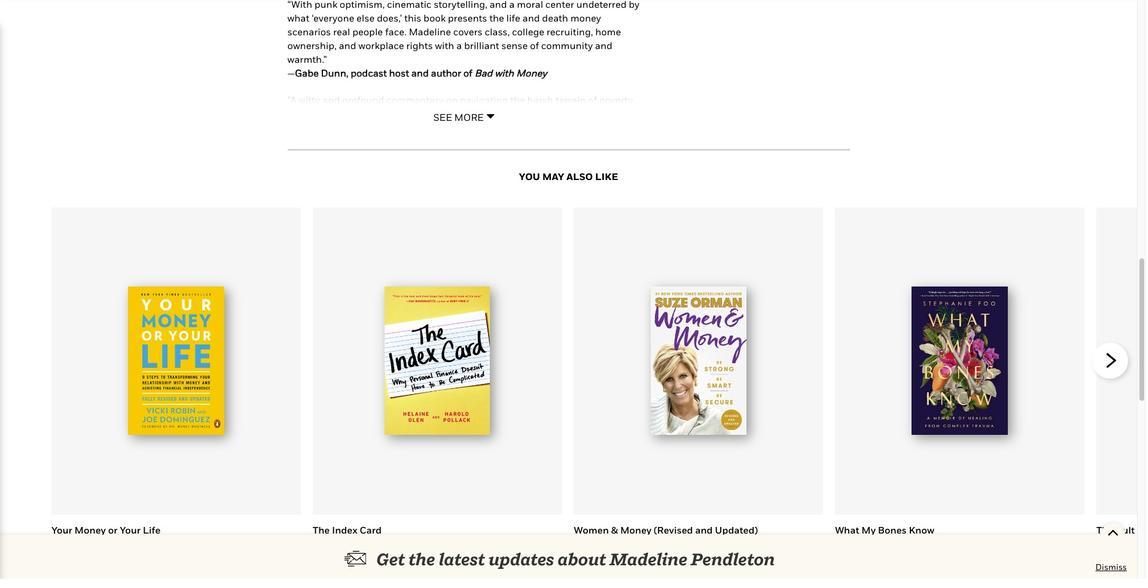 Task type: describe. For each thing, give the bounding box(es) containing it.
"[pendleton]
[[288, 286, 344, 297]]

helaine
[[313, 541, 348, 553]]

expand/collapse sign up banner image
[[1108, 523, 1119, 541]]

personal inside "[pendleton] shines in her idiosyncratic debut memoir-cum-finance guide. . . pendleton is a penetrating critic of economic injustice and the shortcomings of traditional personal finance programs. . . her substantial guidance on "how to run an equitable business" is a refreshing alternative to the lip service found in other manuals. . . this stands out from the pack."
[[337, 313, 376, 325]]

unforgiving
[[312, 231, 365, 243]]

stability
[[545, 135, 581, 147]]

millennials
[[468, 217, 518, 229]]

an for unforgiving
[[298, 231, 310, 243]]

refreshing
[[428, 327, 474, 338]]

what
[[288, 12, 310, 24]]

the inside "a witty and profound commentary on navigating the harsh terrain of poverty, inequality, class, and an oftentimes unforgiving, unfair financial system that all of us are forced to participate in. drawing on her rich personal experiences and hard-won financial lessons, pendleton's path to financial stability is inspiring. this book is a transformative call to action to build a better, more just, equitable world."
[[511, 94, 525, 106]]

real inside "with punk optimism, cinematic storytelling, and a moral center undeterred by what 'everyone else does,' this book presents the life and death money scenarios real people face. madeline covers class, college recruiting, home ownership, and workplace rights with a brilliant sense of community and warmth." — gabe dunn, podcast host and author of bad with money
[[333, 26, 350, 38]]

transformative
[[351, 149, 417, 161]]

also
[[567, 170, 593, 182]]

orman
[[598, 541, 630, 553]]

just,
[[580, 149, 600, 161]]

challenges
[[416, 217, 466, 229]]

this inside "[pendleton] shines in her idiosyncratic debut memoir-cum-finance guide. . . pendleton is a penetrating critic of economic injustice and the shortcomings of traditional personal finance programs. . . her substantial guidance on "how to run an equitable business" is a refreshing alternative to the lip service found in other manuals. . . this stands out from the pack."
[[367, 340, 386, 352]]

home
[[596, 26, 621, 38]]

critic
[[409, 299, 431, 311]]

1 vertical spatial finance
[[378, 313, 412, 325]]

run
[[288, 327, 303, 338]]

out
[[421, 340, 436, 352]]

"how
[[602, 313, 624, 325]]

equitable inside "a witty and profound commentary on navigating the harsh terrain of poverty, inequality, class, and an oftentimes unforgiving, unfair financial system that all of us are forced to participate in. drawing on her rich personal experiences and hard-won financial lessons, pendleton's path to financial stability is inspiring. this book is a transformative call to action to build a better, more just, equitable world."
[[602, 149, 644, 161]]

cum-
[[534, 286, 559, 297]]

real inside "a vivid account of the many challenges millennials face while trying to make it in an unforgiving economy. . . illuminating. . . move on, jim cramer. here's the real deal—smart, undaunted, and eminently wise."
[[288, 244, 305, 256]]

jim
[[533, 231, 549, 243]]

of up programs.
[[434, 299, 443, 311]]

card
[[360, 524, 382, 536]]

ownership,
[[288, 39, 337, 51]]

podcast
[[351, 67, 387, 79]]

0 vertical spatial with
[[435, 39, 454, 51]]

to up build
[[492, 135, 501, 147]]

money
[[571, 12, 601, 24]]

2 book cover image from the left
[[385, 287, 490, 435]]

money inside the women & money (revised and updated) suze orman hardcover
[[621, 524, 652, 536]]

experiences
[[568, 121, 622, 133]]

the for the cult of eliot brown paperback
[[1097, 524, 1114, 536]]

money inside "with punk optimism, cinematic storytelling, and a moral center undeterred by what 'everyone else does,' this book presents the life and death money scenarios real people face. madeline covers class, college recruiting, home ownership, and workplace rights with a brilliant sense of community and warmth." — gabe dunn, podcast host and author of bad with money
[[516, 67, 547, 79]]

eliot
[[1097, 541, 1118, 553]]

this
[[404, 12, 422, 24]]

and down moral
[[523, 12, 540, 24]]

what
[[836, 524, 860, 536]]

stands
[[388, 340, 418, 352]]

"a for "a witty and profound commentary on navigating the harsh terrain of poverty, inequality, class, and an oftentimes unforgiving, unfair financial system that all of us are forced to participate in. drawing on her rich personal experiences and hard-won financial lessons, pendleton's path to financial stability is inspiring. this book is a transformative call to action to build a better, more just, equitable world."
[[288, 94, 297, 106]]

to down path
[[480, 149, 489, 161]]

and right witty
[[323, 94, 340, 106]]

a up life
[[509, 0, 515, 10]]

to down pendleton's
[[438, 149, 447, 161]]

deal—smart,
[[307, 244, 362, 256]]

and inside "[pendleton] shines in her idiosyncratic debut memoir-cum-finance guide. . . pendleton is a penetrating critic of economic injustice and the shortcomings of traditional personal finance programs. . . her substantial guidance on "how to run an equitable business" is a refreshing alternative to the lip service found in other manuals. . . this stands out from the pack."
[[532, 299, 550, 311]]

by
[[629, 0, 640, 10]]

"a witty and profound commentary on navigating the harsh terrain of poverty, inequality, class, and an oftentimes unforgiving, unfair financial system that all of us are forced to participate in. drawing on her rich personal experiences and hard-won financial lessons, pendleton's path to financial stability is inspiring. this book is a transformative call to action to build a better, more just, equitable world."
[[288, 94, 644, 174]]

1 horizontal spatial with
[[495, 67, 514, 79]]

penetrating
[[354, 299, 407, 311]]

latest
[[439, 549, 486, 569]]

cramer.
[[552, 231, 587, 243]]

1 your from the left
[[51, 524, 72, 536]]

a down covers
[[457, 39, 462, 51]]

dismiss
[[1096, 562, 1127, 572]]

hardcover
[[574, 555, 621, 567]]

this inside "a witty and profound commentary on navigating the harsh terrain of poverty, inequality, class, and an oftentimes unforgiving, unfair financial system that all of us are forced to participate in. drawing on her rich personal experiences and hard-won financial lessons, pendleton's path to financial stability is inspiring. this book is a transformative call to action to build a better, more just, equitable world."
[[288, 149, 307, 161]]

index
[[332, 524, 358, 536]]

updates
[[489, 549, 555, 569]]

on inside "[pendleton] shines in her idiosyncratic debut memoir-cum-finance guide. . . pendleton is a penetrating critic of economic injustice and the shortcomings of traditional personal finance programs. . . her substantial guidance on "how to run an equitable business" is a refreshing alternative to the lip service found in other manuals. . . this stands out from the pack."
[[588, 313, 600, 325]]

community
[[541, 39, 593, 51]]

1 horizontal spatial madeline
[[610, 549, 688, 569]]

pendleton inside "[pendleton] shines in her idiosyncratic debut memoir-cum-finance guide. . . pendleton is a penetrating critic of economic injustice and the shortcomings of traditional personal finance programs. . . her substantial guidance on "how to run an equitable business" is a refreshing alternative to the lip service found in other manuals. . . this stands out from the pack."
[[288, 299, 334, 311]]

olen
[[350, 541, 371, 553]]

the for the index card helaine olen paperback
[[313, 524, 330, 536]]

you may also like
[[519, 170, 618, 182]]

does,'
[[377, 12, 402, 24]]

inspiring.
[[593, 135, 635, 147]]

vivid
[[299, 217, 320, 229]]

"a vivid account of the many challenges millennials face while trying to make it in an unforgiving economy. . . illuminating. . . move on, jim cramer. here's the real deal—smart, undaunted, and eminently wise."
[[288, 217, 640, 256]]

terrain
[[556, 94, 586, 106]]

death
[[542, 12, 568, 24]]

and down all at the top right
[[624, 121, 642, 133]]

won
[[313, 135, 331, 147]]

(revised
[[654, 524, 693, 536]]

manuals.
[[314, 340, 355, 352]]

and up life
[[490, 0, 507, 10]]

alternative
[[477, 327, 525, 338]]

people
[[353, 26, 383, 38]]

path
[[469, 135, 490, 147]]

2 your from the left
[[120, 524, 141, 536]]

warmth."
[[288, 53, 327, 65]]

to inside "a vivid account of the many challenges millennials face while trying to make it in an unforgiving economy. . . illuminating. . . move on, jim cramer. here's the real deal—smart, undaunted, and eminently wise."
[[596, 217, 605, 229]]

is up 'stands'
[[410, 327, 418, 338]]

the down make
[[620, 231, 635, 243]]

pack."
[[479, 340, 505, 352]]

"with
[[288, 0, 312, 10]]

suze
[[574, 541, 596, 553]]

of up system
[[588, 94, 597, 106]]

her
[[472, 313, 488, 325]]

covers
[[453, 26, 483, 38]]

on,
[[517, 231, 531, 243]]

of inside "a vivid account of the many challenges millennials face while trying to make it in an unforgiving economy. . . illuminating. . . move on, jim cramer. here's the real deal—smart, undaunted, and eminently wise."
[[361, 217, 370, 229]]

1 horizontal spatial in
[[378, 286, 387, 297]]

unfair
[[505, 108, 533, 120]]

the up economy.
[[372, 217, 387, 229]]

—
[[288, 67, 295, 79]]

many
[[389, 217, 414, 229]]

punk
[[315, 0, 338, 10]]

rich
[[507, 121, 524, 133]]

of left bad in the top of the page
[[464, 67, 473, 79]]

cult
[[1116, 524, 1135, 536]]

center
[[546, 0, 574, 10]]

a up 'out'
[[420, 327, 425, 338]]

paperback for helaine
[[313, 555, 361, 567]]

know
[[909, 524, 935, 536]]

her inside "[pendleton] shines in her idiosyncratic debut memoir-cum-finance guide. . . pendleton is a penetrating critic of economic injustice and the shortcomings of traditional personal finance programs. . . her substantial guidance on "how to run an equitable business" is a refreshing alternative to the lip service found in other manuals. . . this stands out from the pack."
[[389, 286, 404, 297]]

call
[[420, 149, 435, 161]]

guidance
[[544, 313, 586, 325]]

a right build
[[516, 149, 522, 161]]

paperback for eliot
[[1097, 555, 1145, 567]]

business"
[[364, 327, 408, 338]]

bad
[[475, 67, 493, 79]]

more
[[455, 111, 484, 123]]

2 horizontal spatial in
[[632, 327, 640, 338]]

your money or your life
[[51, 524, 161, 536]]

poverty,
[[600, 94, 635, 106]]

move
[[490, 231, 515, 243]]

are
[[312, 121, 326, 133]]

debut
[[467, 286, 493, 297]]

equitable inside "[pendleton] shines in her idiosyncratic debut memoir-cum-finance guide. . . pendleton is a penetrating critic of economic injustice and the shortcomings of traditional personal finance programs. . . her substantial guidance on "how to run an equitable business" is a refreshing alternative to the lip service found in other manuals. . . this stands out from the pack."
[[319, 327, 362, 338]]

women
[[574, 524, 609, 536]]

get
[[377, 549, 405, 569]]

a down shines
[[346, 299, 351, 311]]

substantial
[[491, 313, 541, 325]]

world."
[[288, 162, 317, 174]]

commentary
[[386, 94, 444, 106]]



Task type: locate. For each thing, give the bounding box(es) containing it.
2 "a from the top
[[288, 217, 297, 229]]

see more
[[434, 111, 484, 123]]

of down the college
[[530, 39, 539, 51]]

idiosyncratic
[[406, 286, 464, 297]]

you
[[519, 170, 540, 182]]

is down "forced" on the left top of page
[[333, 149, 341, 161]]

brilliant
[[464, 39, 499, 51]]

1 horizontal spatial personal
[[526, 121, 566, 133]]

from
[[438, 340, 460, 352]]

on up path
[[476, 121, 487, 133]]

in inside "a vivid account of the many challenges millennials face while trying to make it in an unforgiving economy. . . illuminating. . . move on, jim cramer. here's the real deal—smart, undaunted, and eminently wise."
[[288, 231, 296, 243]]

lessons,
[[375, 135, 412, 147]]

0 vertical spatial real
[[333, 26, 350, 38]]

make
[[607, 217, 632, 229]]

of inside the cult of eliot brown paperback
[[1138, 524, 1147, 536]]

finance up business"
[[378, 313, 412, 325]]

an down 'traditional'
[[305, 327, 317, 338]]

in left unforgiving
[[288, 231, 296, 243]]

0 vertical spatial equitable
[[602, 149, 644, 161]]

traditional
[[288, 313, 335, 325]]

economy.
[[367, 231, 410, 243]]

0 horizontal spatial the
[[313, 524, 330, 536]]

"a for "a vivid account of the many challenges millennials face while trying to make it in an unforgiving economy. . . illuminating. . . move on, jim cramer. here's the real deal—smart, undaunted, and eminently wise."
[[288, 217, 297, 229]]

money up harsh
[[516, 67, 547, 79]]

money right &
[[621, 524, 652, 536]]

and inside "a vivid account of the many challenges millennials face while trying to make it in an unforgiving economy. . . illuminating. . . move on, jim cramer. here's the real deal—smart, undaunted, and eminently wise."
[[419, 244, 436, 256]]

optimism,
[[340, 0, 385, 10]]

the right from
[[462, 340, 477, 352]]

0 horizontal spatial with
[[435, 39, 454, 51]]

book right this
[[424, 12, 446, 24]]

1 vertical spatial real
[[288, 244, 305, 256]]

0 horizontal spatial finance
[[378, 313, 412, 325]]

her
[[489, 121, 504, 133], [389, 286, 404, 297]]

1 "a from the top
[[288, 94, 297, 106]]

paperback inside the index card helaine olen paperback
[[313, 555, 361, 567]]

us
[[299, 121, 310, 133]]

all
[[632, 108, 642, 120]]

2 horizontal spatial on
[[588, 313, 600, 325]]

0 horizontal spatial on
[[446, 94, 458, 106]]

'everyone
[[312, 12, 354, 24]]

financial down rich
[[503, 135, 543, 147]]

and right (revised
[[696, 524, 713, 536]]

of right the shortcomings
[[634, 299, 643, 311]]

the up the guidance
[[552, 299, 567, 311]]

the left lip
[[538, 327, 553, 338]]

personal down penetrating
[[337, 313, 376, 325]]

may
[[543, 170, 565, 182]]

to up the here's
[[596, 217, 605, 229]]

1 horizontal spatial on
[[476, 121, 487, 133]]

a down "forced" on the left top of page
[[343, 149, 348, 161]]

1 horizontal spatial your
[[120, 524, 141, 536]]

system
[[577, 108, 609, 120]]

workplace
[[359, 39, 404, 51]]

"a inside "a witty and profound commentary on navigating the harsh terrain of poverty, inequality, class, and an oftentimes unforgiving, unfair financial system that all of us are forced to participate in. drawing on her rich personal experiences and hard-won financial lessons, pendleton's path to financial stability is inspiring. this book is a transformative call to action to build a better, more just, equitable world."
[[288, 94, 297, 106]]

money
[[516, 67, 547, 79], [75, 524, 106, 536], [621, 524, 652, 536]]

to
[[360, 121, 369, 133], [492, 135, 501, 147], [438, 149, 447, 161], [480, 149, 489, 161], [596, 217, 605, 229], [627, 313, 636, 325], [527, 327, 536, 338]]

0 vertical spatial "a
[[288, 94, 297, 106]]

"a inside "a vivid account of the many challenges millennials face while trying to make it in an unforgiving economy. . . illuminating. . . move on, jim cramer. here's the real deal—smart, undaunted, and eminently wise."
[[288, 217, 297, 229]]

0 vertical spatial personal
[[526, 121, 566, 133]]

2 vertical spatial in
[[632, 327, 640, 338]]

see more button
[[428, 105, 507, 123]]

an for oftentimes
[[384, 108, 395, 120]]

this
[[288, 149, 307, 161], [367, 340, 386, 352]]

1 horizontal spatial finance
[[559, 286, 593, 297]]

1 vertical spatial pendleton
[[691, 549, 775, 569]]

an up participate
[[384, 108, 395, 120]]

found
[[603, 327, 630, 338]]

face
[[520, 217, 539, 229]]

0 horizontal spatial her
[[389, 286, 404, 297]]

oftentimes
[[397, 108, 446, 120]]

paperback down brown
[[1097, 555, 1145, 567]]

witty
[[299, 94, 320, 106]]

0 horizontal spatial in
[[288, 231, 296, 243]]

in.
[[422, 121, 433, 133]]

0 vertical spatial this
[[288, 149, 307, 161]]

0 horizontal spatial real
[[288, 244, 305, 256]]

"a left witty
[[288, 94, 297, 106]]

"a
[[288, 94, 297, 106], [288, 217, 297, 229]]

2 horizontal spatial money
[[621, 524, 652, 536]]

undeterred
[[577, 0, 627, 10]]

is
[[583, 135, 591, 147], [333, 149, 341, 161], [336, 299, 344, 311], [410, 327, 418, 338]]

with right bad in the top of the page
[[495, 67, 514, 79]]

profound
[[342, 94, 384, 106]]

&
[[611, 524, 618, 536]]

and inside the women & money (revised and updated) suze orman hardcover
[[696, 524, 713, 536]]

an down vivid
[[298, 231, 310, 243]]

brown
[[1120, 541, 1147, 553]]

0 horizontal spatial personal
[[337, 313, 376, 325]]

pendleton's
[[414, 135, 467, 147]]

pendleton up 'traditional'
[[288, 299, 334, 311]]

class, inside "a witty and profound commentary on navigating the harsh terrain of poverty, inequality, class, and an oftentimes unforgiving, unfair financial system that all of us are forced to participate in. drawing on her rich personal experiences and hard-won financial lessons, pendleton's path to financial stability is inspiring. this book is a transformative call to action to build a better, more just, equitable world."
[[337, 108, 362, 120]]

0 horizontal spatial equitable
[[319, 327, 362, 338]]

1 the from the left
[[313, 524, 330, 536]]

0 horizontal spatial book
[[309, 149, 331, 161]]

the up eliot on the right
[[1097, 524, 1114, 536]]

1 vertical spatial class,
[[337, 108, 362, 120]]

1 horizontal spatial book
[[424, 12, 446, 24]]

and
[[490, 0, 507, 10], [523, 12, 540, 24], [339, 39, 356, 51], [595, 39, 613, 51], [412, 67, 429, 79], [323, 94, 340, 106], [364, 108, 381, 120], [624, 121, 642, 133], [419, 244, 436, 256], [532, 299, 550, 311], [696, 524, 713, 536]]

"a left vivid
[[288, 217, 297, 229]]

with
[[435, 39, 454, 51], [495, 67, 514, 79]]

0 vertical spatial on
[[446, 94, 458, 106]]

better,
[[524, 149, 552, 161]]

storytelling,
[[434, 0, 488, 10]]

financial down harsh
[[535, 108, 574, 120]]

with right rights
[[435, 39, 454, 51]]

financial down "forced" on the left top of page
[[334, 135, 373, 147]]

pendleton down updated)
[[691, 549, 775, 569]]

1 vertical spatial on
[[476, 121, 487, 133]]

more
[[555, 149, 578, 161]]

this down business"
[[367, 340, 386, 352]]

0 vertical spatial finance
[[559, 286, 593, 297]]

an inside "[pendleton] shines in her idiosyncratic debut memoir-cum-finance guide. . . pendleton is a penetrating critic of economic injustice and the shortcomings of traditional personal finance programs. . . her substantial guidance on "how to run an equitable business" is a refreshing alternative to the lip service found in other manuals. . . this stands out from the pack."
[[305, 327, 317, 338]]

and down home
[[595, 39, 613, 51]]

rights
[[407, 39, 433, 51]]

in right found
[[632, 327, 640, 338]]

forced
[[329, 121, 357, 133]]

service
[[569, 327, 600, 338]]

1 vertical spatial madeline
[[610, 549, 688, 569]]

the inside the cult of eliot brown paperback
[[1097, 524, 1114, 536]]

on up see more
[[446, 94, 458, 106]]

0 horizontal spatial class,
[[337, 108, 362, 120]]

the
[[313, 524, 330, 536], [1097, 524, 1114, 536]]

1 vertical spatial her
[[389, 286, 404, 297]]

host
[[389, 67, 409, 79]]

in up penetrating
[[378, 286, 387, 297]]

and down the profound at the top of the page
[[364, 108, 381, 120]]

financial
[[535, 108, 574, 120], [334, 135, 373, 147], [503, 135, 543, 147]]

equitable down inspiring.
[[602, 149, 644, 161]]

1 horizontal spatial paperback
[[1097, 555, 1145, 567]]

2 vertical spatial an
[[305, 327, 317, 338]]

life
[[143, 524, 161, 536]]

or
[[108, 524, 118, 536]]

1 horizontal spatial equitable
[[602, 149, 644, 161]]

0 vertical spatial pendleton
[[288, 299, 334, 311]]

here's
[[589, 231, 618, 243]]

1 vertical spatial an
[[298, 231, 310, 243]]

madeline inside "with punk optimism, cinematic storytelling, and a moral center undeterred by what 'everyone else does,' this book presents the life and death money scenarios real people face. madeline covers class, college recruiting, home ownership, and workplace rights with a brilliant sense of community and warmth." — gabe dunn, podcast host and author of bad with money
[[409, 26, 451, 38]]

an inside "a witty and profound commentary on navigating the harsh terrain of poverty, inequality, class, and an oftentimes unforgiving, unfair financial system that all of us are forced to participate in. drawing on her rich personal experiences and hard-won financial lessons, pendleton's path to financial stability is inspiring. this book is a transformative call to action to build a better, more just, equitable world."
[[384, 108, 395, 120]]

and down "illuminating."
[[419, 244, 436, 256]]

on
[[446, 94, 458, 106], [476, 121, 487, 133], [588, 313, 600, 325]]

hard-
[[288, 135, 313, 147]]

presents
[[448, 12, 487, 24]]

dismiss link
[[1096, 561, 1127, 573]]

class, up "forced" on the left top of page
[[337, 108, 362, 120]]

.
[[412, 231, 415, 243], [417, 231, 419, 243], [481, 231, 483, 243], [485, 231, 488, 243], [625, 286, 627, 297], [629, 286, 632, 297], [463, 313, 465, 325], [467, 313, 470, 325], [358, 340, 360, 352], [362, 340, 364, 352]]

the inside the index card helaine olen paperback
[[313, 524, 330, 536]]

of left us
[[288, 121, 297, 133]]

of right "account"
[[361, 217, 370, 229]]

is down "[pendleton] at the left of page
[[336, 299, 344, 311]]

0 vertical spatial in
[[288, 231, 296, 243]]

1 vertical spatial this
[[367, 340, 386, 352]]

the left life
[[490, 12, 504, 24]]

her inside "a witty and profound commentary on navigating the harsh terrain of poverty, inequality, class, and an oftentimes unforgiving, unfair financial system that all of us are forced to participate in. drawing on her rich personal experiences and hard-won financial lessons, pendleton's path to financial stability is inspiring. this book is a transformative call to action to build a better, more just, equitable world."
[[489, 121, 504, 133]]

and down people
[[339, 39, 356, 51]]

0 vertical spatial madeline
[[409, 26, 451, 38]]

1 horizontal spatial class,
[[485, 26, 510, 38]]

0 vertical spatial book
[[424, 12, 446, 24]]

1 book cover image from the left
[[128, 287, 225, 435]]

the inside "with punk optimism, cinematic storytelling, and a moral center undeterred by what 'everyone else does,' this book presents the life and death money scenarios real people face. madeline covers class, college recruiting, home ownership, and workplace rights with a brilliant sense of community and warmth." — gabe dunn, podcast host and author of bad with money
[[490, 12, 504, 24]]

and right host
[[412, 67, 429, 79]]

0 horizontal spatial paperback
[[313, 555, 361, 567]]

0 horizontal spatial this
[[288, 149, 307, 161]]

"[pendleton] shines in her idiosyncratic debut memoir-cum-finance guide. . . pendleton is a penetrating critic of economic injustice and the shortcomings of traditional personal finance programs. . . her substantial guidance on "how to run an equitable business" is a refreshing alternative to the lip service found in other manuals. . . this stands out from the pack."
[[288, 286, 643, 352]]

real down vivid
[[288, 244, 305, 256]]

paperback down helaine
[[313, 555, 361, 567]]

the up helaine
[[313, 524, 330, 536]]

to down substantial
[[527, 327, 536, 338]]

1 horizontal spatial money
[[516, 67, 547, 79]]

the cult of eliot brown paperback
[[1097, 524, 1147, 567]]

of right cult
[[1138, 524, 1147, 536]]

0 vertical spatial her
[[489, 121, 504, 133]]

1 vertical spatial with
[[495, 67, 514, 79]]

1 vertical spatial equitable
[[319, 327, 362, 338]]

0 horizontal spatial madeline
[[409, 26, 451, 38]]

finance
[[559, 286, 593, 297], [378, 313, 412, 325]]

her up penetrating
[[389, 286, 404, 297]]

2 vertical spatial on
[[588, 313, 600, 325]]

madeline up rights
[[409, 26, 451, 38]]

money left or
[[75, 524, 106, 536]]

0 vertical spatial class,
[[485, 26, 510, 38]]

the right get
[[409, 549, 435, 569]]

book inside "with punk optimism, cinematic storytelling, and a moral center undeterred by what 'everyone else does,' this book presents the life and death money scenarios real people face. madeline covers class, college recruiting, home ownership, and workplace rights with a brilliant sense of community and warmth." — gabe dunn, podcast host and author of bad with money
[[424, 12, 446, 24]]

class, inside "with punk optimism, cinematic storytelling, and a moral center undeterred by what 'everyone else does,' this book presents the life and death money scenarios real people face. madeline covers class, college recruiting, home ownership, and workplace rights with a brilliant sense of community and warmth." — gabe dunn, podcast host and author of bad with money
[[485, 26, 510, 38]]

your left or
[[51, 524, 72, 536]]

1 vertical spatial personal
[[337, 313, 376, 325]]

1 vertical spatial book
[[309, 149, 331, 161]]

personal up "stability"
[[526, 121, 566, 133]]

1 vertical spatial "a
[[288, 217, 297, 229]]

1 vertical spatial in
[[378, 286, 387, 297]]

her left rich
[[489, 121, 504, 133]]

equitable up manuals.
[[319, 327, 362, 338]]

it
[[634, 217, 640, 229]]

economic
[[445, 299, 489, 311]]

1 horizontal spatial this
[[367, 340, 386, 352]]

0 horizontal spatial pendleton
[[288, 299, 334, 311]]

paperback inside the cult of eliot brown paperback
[[1097, 555, 1145, 567]]

navigating
[[460, 94, 508, 106]]

real down the 'everyone
[[333, 26, 350, 38]]

finance up the shortcomings
[[559, 286, 593, 297]]

1 horizontal spatial the
[[1097, 524, 1114, 536]]

book inside "a witty and profound commentary on navigating the harsh terrain of poverty, inequality, class, and an oftentimes unforgiving, unfair financial system that all of us are forced to participate in. drawing on her rich personal experiences and hard-won financial lessons, pendleton's path to financial stability is inspiring. this book is a transformative call to action to build a better, more just, equitable world."
[[309, 149, 331, 161]]

trying
[[567, 217, 594, 229]]

to right "how
[[627, 313, 636, 325]]

and down the cum-
[[532, 299, 550, 311]]

book cover image
[[128, 287, 225, 435], [385, 287, 490, 435], [651, 287, 747, 435], [912, 287, 1008, 435]]

women & money (revised and updated) suze orman hardcover
[[574, 524, 758, 567]]

madeline
[[409, 26, 451, 38], [610, 549, 688, 569]]

2 paperback from the left
[[1097, 555, 1145, 567]]

class, up 'brilliant'
[[485, 26, 510, 38]]

personal inside "a witty and profound commentary on navigating the harsh terrain of poverty, inequality, class, and an oftentimes unforgiving, unfair financial system that all of us are forced to participate in. drawing on her rich personal experiences and hard-won financial lessons, pendleton's path to financial stability is inspiring. this book is a transformative call to action to build a better, more just, equitable world."
[[526, 121, 566, 133]]

book down won
[[309, 149, 331, 161]]

0 horizontal spatial money
[[75, 524, 106, 536]]

4 book cover image from the left
[[912, 287, 1008, 435]]

gabe
[[295, 67, 319, 79]]

my
[[862, 524, 876, 536]]

1 horizontal spatial her
[[489, 121, 504, 133]]

1 horizontal spatial real
[[333, 26, 350, 38]]

memoir-
[[495, 286, 534, 297]]

0 vertical spatial an
[[384, 108, 395, 120]]

the up unfair
[[511, 94, 525, 106]]

see
[[434, 111, 452, 123]]

shines
[[346, 286, 376, 297]]

to right "forced" on the left top of page
[[360, 121, 369, 133]]

harsh
[[528, 94, 554, 106]]

your
[[51, 524, 72, 536], [120, 524, 141, 536]]

in
[[288, 231, 296, 243], [378, 286, 387, 297], [632, 327, 640, 338]]

this down hard-
[[288, 149, 307, 161]]

1 horizontal spatial pendleton
[[691, 549, 775, 569]]

2 the from the left
[[1097, 524, 1114, 536]]

of
[[530, 39, 539, 51], [464, 67, 473, 79], [588, 94, 597, 106], [288, 121, 297, 133], [361, 217, 370, 229], [434, 299, 443, 311], [634, 299, 643, 311], [1138, 524, 1147, 536]]

an inside "a vivid account of the many challenges millennials face while trying to make it in an unforgiving economy. . . illuminating. . . move on, jim cramer. here's the real deal—smart, undaunted, and eminently wise."
[[298, 231, 310, 243]]

3 book cover image from the left
[[651, 287, 747, 435]]

madeline down (revised
[[610, 549, 688, 569]]

0 horizontal spatial your
[[51, 524, 72, 536]]

1 paperback from the left
[[313, 555, 361, 567]]

is up the just,
[[583, 135, 591, 147]]

moral
[[517, 0, 543, 10]]

your right or
[[120, 524, 141, 536]]

on down the shortcomings
[[588, 313, 600, 325]]



Task type: vqa. For each thing, say whether or not it's contained in the screenshot.
undeterred
yes



